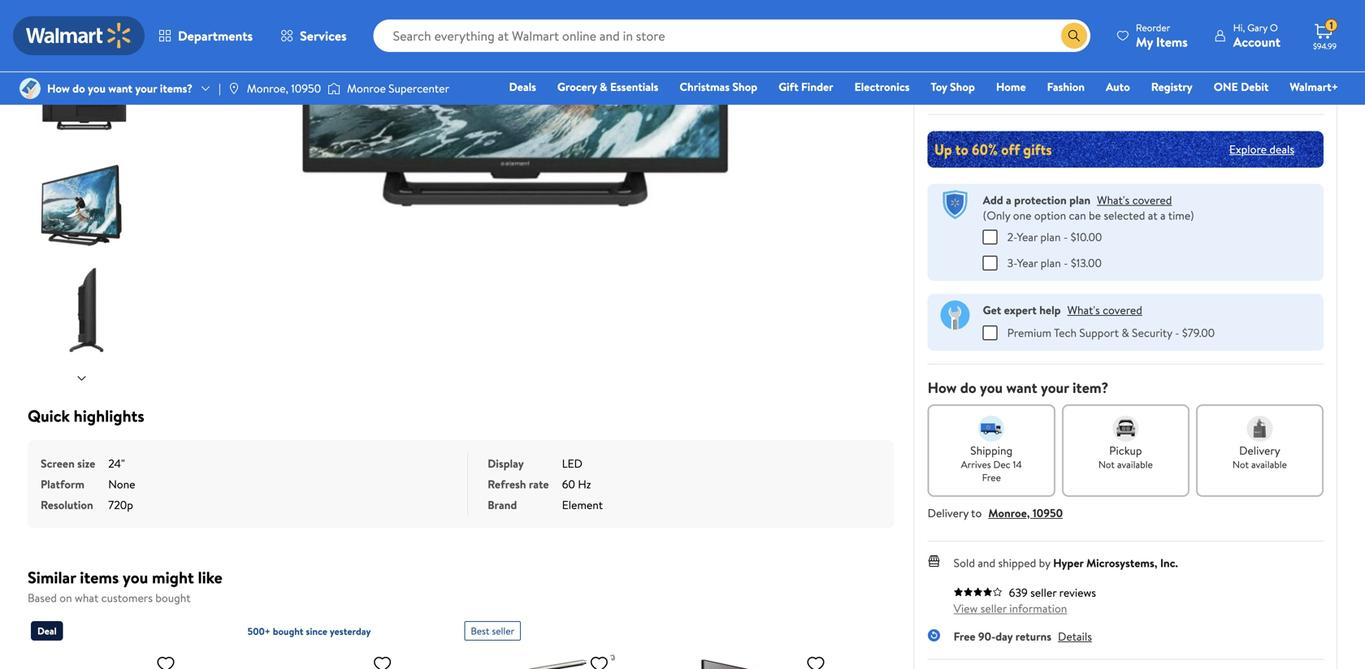 Task type: describe. For each thing, give the bounding box(es) containing it.
- for $10.00
[[1064, 229, 1068, 245]]

- for $13.00
[[1064, 255, 1069, 271]]

Premium Tech Support & Security - $79.00 checkbox
[[983, 326, 998, 340]]

add for add to cart
[[1195, 76, 1218, 94]]

time)
[[1169, 207, 1195, 223]]

be
[[1089, 207, 1101, 223]]

brand
[[488, 497, 517, 513]]

led
[[562, 456, 583, 472]]

rate
[[529, 477, 549, 493]]

free inside shipping arrives dec 14 free
[[982, 471, 1001, 485]]

free 90-day returns details
[[954, 629, 1092, 645]]

in_home_installation logo image
[[941, 301, 970, 330]]

$13.00
[[1071, 255, 1102, 271]]

shipping
[[971, 443, 1013, 459]]

(only
[[983, 207, 1011, 223]]

tyler 7" portable tv lcd monitor rechargeable battery powered wireless capability hd-tv, usb, hdmi input, ac/dc, remote control built in stand small for car kids travel image
[[464, 648, 616, 670]]

1 vertical spatial covered
[[1103, 302, 1143, 318]]

covered inside add a protection plan what's covered (only one option can be selected at a time)
[[1133, 192, 1173, 208]]

sold and shipped by hyper microsystems, inc.
[[954, 555, 1179, 571]]

items
[[80, 567, 119, 589]]

on
[[60, 591, 72, 606]]

restored magnavox 32¨ mv322r led 720p roku tv (refurbished) image
[[681, 648, 832, 670]]

details
[[1025, 41, 1056, 57]]

1 vertical spatial monroe,
[[989, 505, 1030, 521]]

639
[[1009, 585, 1028, 601]]

your for item?
[[1041, 378, 1069, 398]]

want for items?
[[108, 80, 132, 96]]

size
[[77, 456, 95, 472]]

day
[[996, 629, 1013, 645]]

refresh
[[488, 477, 526, 493]]

my
[[1136, 33, 1154, 51]]

you for similar items you might like based on what customers bought
[[123, 567, 148, 589]]

delivery not available
[[1233, 443, 1288, 472]]

product group containing best seller
[[464, 615, 645, 670]]

online
[[1022, 7, 1048, 21]]

60
[[562, 477, 575, 493]]

toy shop
[[931, 79, 975, 95]]

like
[[198, 567, 223, 589]]

grocery & essentials
[[558, 79, 659, 95]]

grocery & essentials link
[[550, 78, 666, 96]]

what's covered button for get expert help
[[1068, 302, 1143, 318]]

how do you want your item?
[[928, 378, 1109, 398]]

up to sixty percent off deals. shop now. image
[[928, 131, 1324, 168]]

monroe supercenter
[[347, 80, 449, 96]]

add to cart button
[[1129, 68, 1324, 101]]

what
[[75, 591, 99, 606]]

2-Year plan - $10.00 checkbox
[[983, 230, 998, 244]]

expert
[[1004, 302, 1037, 318]]

o
[[1270, 21, 1278, 35]]

electronics link
[[847, 78, 917, 96]]

restored element 24" class hd (720p) led tv (eleft2416) (refurbished) - image 2 of 6 image
[[36, 0, 131, 43]]

how for how do you want your items?
[[47, 80, 70, 96]]

gift finder
[[779, 79, 834, 95]]

one
[[1013, 207, 1032, 223]]

add for add a protection plan what's covered (only one option can be selected at a time)
[[983, 192, 1004, 208]]

screen size
[[41, 456, 95, 472]]

explore deals
[[1230, 141, 1295, 157]]

gift finder link
[[772, 78, 841, 96]]

hyper
[[1054, 555, 1084, 571]]

now
[[1026, 76, 1049, 94]]

how do you want your items?
[[47, 80, 193, 96]]

protection
[[1015, 192, 1067, 208]]

christmas
[[680, 79, 730, 95]]

sold
[[954, 555, 975, 571]]

wpp logo image
[[941, 190, 970, 220]]

departments button
[[145, 16, 267, 55]]

intent image for delivery image
[[1247, 416, 1273, 442]]

support
[[1080, 325, 1119, 341]]

customers
[[101, 591, 153, 606]]

you for how do you want your item?
[[980, 378, 1003, 398]]

1 vertical spatial what's
[[1068, 302, 1100, 318]]

buy now button
[[928, 68, 1123, 101]]

purchased
[[977, 7, 1020, 21]]

legal information image
[[1051, 7, 1064, 20]]

delivery to monroe, 10950
[[928, 505, 1063, 521]]

500+
[[248, 625, 271, 639]]

hi, gary o account
[[1234, 21, 1281, 51]]

you for how do you want your items?
[[88, 80, 106, 96]]

and
[[978, 555, 996, 571]]

add to favorites list, onn. 24" class hd (720p) led roku smart tv (100012590) image
[[156, 654, 176, 670]]

want for item?
[[1007, 378, 1038, 398]]

intent image for pickup image
[[1113, 416, 1139, 442]]

3-
[[1008, 255, 1017, 271]]

next image image
[[75, 372, 88, 385]]

account
[[1234, 33, 1281, 51]]

view seller information link
[[954, 601, 1068, 617]]

one debit
[[1214, 79, 1269, 95]]

led refresh rate
[[488, 456, 583, 493]]

add to favorites list, restored magnavox 32¨ mv322r led 720p roku tv (refurbished) image
[[806, 654, 826, 670]]

your for items?
[[135, 80, 157, 96]]

seller for information
[[981, 601, 1007, 617]]

bought inside product group
[[273, 625, 304, 639]]

monroe, 10950 button
[[989, 505, 1063, 521]]

at
[[1148, 207, 1158, 223]]

more details button
[[996, 36, 1056, 62]]

grocery
[[558, 79, 597, 95]]

what's covered button for add a protection plan
[[1097, 192, 1173, 208]]

quick highlights
[[28, 405, 144, 428]]

year for 2-
[[1017, 229, 1038, 245]]

deal
[[37, 625, 57, 639]]

reorder my items
[[1136, 21, 1188, 51]]

product group containing 500+ bought since yesterday
[[248, 615, 429, 670]]

seller for reviews
[[1031, 585, 1057, 601]]

reviews
[[1060, 585, 1097, 601]]

by
[[1039, 555, 1051, 571]]

get expert help what's covered
[[983, 302, 1143, 318]]

seller inside product group
[[492, 625, 515, 639]]

add to favorites list, philips 32" class hd (720p) smart roku borderless led tv (32pfl6452/f7) image
[[373, 654, 392, 670]]

do for how do you want your item?
[[961, 378, 977, 398]]

|
[[219, 80, 221, 96]]

walmart+
[[1290, 79, 1339, 95]]

plan for $10.00
[[1041, 229, 1061, 245]]

restored element 24" class hd (720p) led tv (eleft2416) (refurbished) image
[[255, 0, 775, 323]]



Task type: locate. For each thing, give the bounding box(es) containing it.
seller right the best
[[492, 625, 515, 639]]

 image down walmart image
[[20, 78, 41, 99]]

1 available from the left
[[1118, 458, 1153, 472]]

plan right option
[[1070, 192, 1091, 208]]

1 horizontal spatial to
[[1221, 76, 1233, 94]]

free
[[982, 471, 1001, 485], [954, 629, 976, 645]]

0 horizontal spatial available
[[1118, 458, 1153, 472]]

0 vertical spatial want
[[108, 80, 132, 96]]

1 horizontal spatial add
[[1195, 76, 1218, 94]]

Search search field
[[374, 20, 1091, 52]]

search icon image
[[1068, 29, 1081, 42]]

more
[[996, 41, 1022, 57]]

0 horizontal spatial want
[[108, 80, 132, 96]]

 image right |
[[227, 82, 240, 95]]

add inside button
[[1195, 76, 1218, 94]]

3.8592 stars out of 5, based on 639 seller reviews element
[[954, 588, 1003, 597]]

2 not from the left
[[1233, 458, 1249, 472]]

1 vertical spatial your
[[1041, 378, 1069, 398]]

14
[[1013, 458, 1022, 472]]

want left items?
[[108, 80, 132, 96]]

1 vertical spatial how
[[928, 378, 957, 398]]

since
[[306, 625, 328, 639]]

2 available from the left
[[1252, 458, 1288, 472]]

services button
[[267, 16, 361, 55]]

0 horizontal spatial monroe,
[[247, 80, 288, 96]]

shop right christmas
[[733, 79, 758, 95]]

1 vertical spatial what's covered button
[[1068, 302, 1143, 318]]

departments
[[178, 27, 253, 45]]

to for add
[[1221, 76, 1233, 94]]

0 horizontal spatial not
[[1099, 458, 1115, 472]]

not for delivery
[[1233, 458, 1249, 472]]

delivery for to
[[928, 505, 969, 521]]

500+ bought since yesterday
[[248, 625, 371, 639]]

0 vertical spatial plan
[[1070, 192, 1091, 208]]

free down shipping
[[982, 471, 1001, 485]]

security
[[1132, 325, 1173, 341]]

0 vertical spatial how
[[47, 80, 70, 96]]

- left the $13.00
[[1064, 255, 1069, 271]]

to inside button
[[1221, 76, 1233, 94]]

information
[[1010, 601, 1068, 617]]

2 product group from the left
[[248, 615, 429, 670]]

0 vertical spatial &
[[600, 79, 608, 95]]

1 horizontal spatial not
[[1233, 458, 1249, 472]]

0 vertical spatial 10950
[[291, 80, 321, 96]]

1 vertical spatial delivery
[[928, 505, 969, 521]]

registry link
[[1144, 78, 1200, 96]]

1 horizontal spatial your
[[1041, 378, 1069, 398]]

0 horizontal spatial you
[[88, 80, 106, 96]]

philips 32" class hd (720p) smart roku borderless led tv (32pfl6452/f7) image
[[248, 648, 399, 670]]

available down intent image for pickup
[[1118, 458, 1153, 472]]

1
[[1330, 18, 1334, 32]]

0 horizontal spatial product group
[[31, 615, 212, 670]]

gary
[[1248, 21, 1268, 35]]

restored element 24" class hd (720p) led tv (eleft2416) (refurbished) - image 4 of 6 image
[[36, 158, 131, 253]]

fashion link
[[1040, 78, 1093, 96]]

delivery down intent image for delivery
[[1240, 443, 1281, 459]]

0 vertical spatial what's
[[1097, 192, 1130, 208]]

none
[[108, 477, 135, 493]]

item?
[[1073, 378, 1109, 398]]

available inside delivery not available
[[1252, 458, 1288, 472]]

what's right "can"
[[1097, 192, 1130, 208]]

0 horizontal spatial how
[[47, 80, 70, 96]]

buy
[[1002, 76, 1023, 94]]

add to favorites list, tyler 7" portable tv lcd monitor rechargeable battery powered wireless capability hd-tv, usb, hdmi input, ac/dc, remote control built in stand small for car kids travel image
[[590, 654, 609, 670]]

a
[[1006, 192, 1012, 208], [1161, 207, 1166, 223]]

0 horizontal spatial &
[[600, 79, 608, 95]]

- left $10.00
[[1064, 229, 1068, 245]]

0 vertical spatial free
[[982, 471, 1001, 485]]

shipped
[[999, 555, 1037, 571]]

shop for toy shop
[[950, 79, 975, 95]]

plan for $13.00
[[1041, 255, 1061, 271]]

90-
[[979, 629, 996, 645]]

registry
[[1152, 79, 1193, 95]]

0 vertical spatial to
[[1221, 76, 1233, 94]]

0 horizontal spatial do
[[72, 80, 85, 96]]

do down walmart image
[[72, 80, 85, 96]]

available down intent image for delivery
[[1252, 458, 1288, 472]]

option
[[1035, 207, 1067, 223]]

0 vertical spatial add
[[1195, 76, 1218, 94]]

24"
[[108, 456, 125, 472]]

0 horizontal spatial  image
[[20, 78, 41, 99]]

more details
[[996, 41, 1056, 57]]

not down intent image for pickup
[[1099, 458, 1115, 472]]

1 not from the left
[[1099, 458, 1115, 472]]

do up shipping
[[961, 378, 977, 398]]

what's
[[1097, 192, 1130, 208], [1068, 302, 1100, 318]]

2 horizontal spatial product group
[[464, 615, 645, 670]]

1 product group from the left
[[31, 615, 212, 670]]

not inside delivery not available
[[1233, 458, 1249, 472]]

1 horizontal spatial monroe,
[[989, 505, 1030, 521]]

microsystems,
[[1087, 555, 1158, 571]]

& right support on the right of the page
[[1122, 325, 1130, 341]]

1 horizontal spatial available
[[1252, 458, 1288, 472]]

0 horizontal spatial delivery
[[928, 505, 969, 521]]

plan inside add a protection plan what's covered (only one option can be selected at a time)
[[1070, 192, 1091, 208]]

highlights
[[74, 405, 144, 428]]

view seller information
[[954, 601, 1068, 617]]

1 year from the top
[[1017, 229, 1038, 245]]

10950 down services popup button
[[291, 80, 321, 96]]

covered up premium tech support & security - $79.00
[[1103, 302, 1143, 318]]

 image
[[328, 80, 341, 97]]

home link
[[989, 78, 1034, 96]]

home
[[997, 79, 1026, 95]]

10950 up the by
[[1033, 505, 1063, 521]]

2 year from the top
[[1017, 255, 1038, 271]]

product group containing deal
[[31, 615, 212, 670]]

1 vertical spatial 10950
[[1033, 505, 1063, 521]]

a left one
[[1006, 192, 1012, 208]]

1 vertical spatial -
[[1064, 255, 1069, 271]]

add to cart
[[1195, 76, 1259, 94]]

1 vertical spatial year
[[1017, 255, 1038, 271]]

- left $79.00
[[1176, 325, 1180, 341]]

buy now
[[1002, 76, 1049, 94]]

do for how do you want your items?
[[72, 80, 85, 96]]

quick
[[28, 405, 70, 428]]

2 vertical spatial -
[[1176, 325, 1180, 341]]

1 vertical spatial bought
[[273, 625, 304, 639]]

add right registry
[[1195, 76, 1218, 94]]

pickup
[[1110, 443, 1142, 459]]

plan down option
[[1041, 229, 1061, 245]]

0 horizontal spatial shop
[[733, 79, 758, 95]]

delivery for not
[[1240, 443, 1281, 459]]

year right 3-year plan - $13.00 option
[[1017, 255, 1038, 271]]

1 horizontal spatial  image
[[227, 82, 240, 95]]

1 horizontal spatial want
[[1007, 378, 1038, 398]]

 image for how do you want your items?
[[20, 78, 41, 99]]

2 horizontal spatial seller
[[1031, 585, 1057, 601]]

to
[[1221, 76, 1233, 94], [972, 505, 982, 521]]

items?
[[160, 80, 193, 96]]

not down intent image for delivery
[[1233, 458, 1249, 472]]

1 vertical spatial you
[[980, 378, 1003, 398]]

1 horizontal spatial you
[[123, 567, 148, 589]]

add a protection plan what's covered (only one option can be selected at a time)
[[983, 192, 1195, 223]]

you down walmart image
[[88, 80, 106, 96]]

60 hz brand
[[488, 477, 591, 513]]

available inside pickup not available
[[1118, 458, 1153, 472]]

1 horizontal spatial do
[[961, 378, 977, 398]]

returns
[[1016, 629, 1052, 645]]

1 vertical spatial &
[[1122, 325, 1130, 341]]

1 horizontal spatial product group
[[248, 615, 429, 670]]

covered down 'up to sixty percent off deals. shop now.' image
[[1133, 192, 1173, 208]]

product group
[[31, 615, 212, 670], [248, 615, 429, 670], [464, 615, 645, 670]]

1 vertical spatial add
[[983, 192, 1004, 208]]

monroe, down dec
[[989, 505, 1030, 521]]

walmart+ link
[[1283, 78, 1346, 96]]

auto
[[1106, 79, 1130, 95]]

2 shop from the left
[[950, 79, 975, 95]]

get
[[983, 302, 1002, 318]]

next media item image
[[793, 42, 813, 61]]

0 vertical spatial what's covered button
[[1097, 192, 1173, 208]]

0 vertical spatial bought
[[155, 591, 191, 606]]

free left the 90-
[[954, 629, 976, 645]]

add left one
[[983, 192, 1004, 208]]

christmas shop link
[[673, 78, 765, 96]]

auto link
[[1099, 78, 1138, 96]]

walmart image
[[26, 23, 132, 49]]

$79.00
[[1183, 325, 1215, 341]]

explore
[[1230, 141, 1267, 157]]

onn. 24" class hd (720p) led roku smart tv (100012590) image
[[31, 648, 182, 670]]

2-year plan - $10.00
[[1008, 229, 1103, 245]]

you up customers
[[123, 567, 148, 589]]

not inside pickup not available
[[1099, 458, 1115, 472]]

what's covered button
[[1097, 192, 1173, 208], [1068, 302, 1143, 318]]

3-year plan - $13.00
[[1008, 255, 1102, 271]]

similar items you might like based on what customers bought
[[28, 567, 223, 606]]

monroe, right |
[[247, 80, 288, 96]]

1 vertical spatial want
[[1007, 378, 1038, 398]]

hz
[[578, 477, 591, 493]]

price when purchased online
[[928, 7, 1048, 21]]

intent image for shipping image
[[979, 416, 1005, 442]]

& right grocery
[[600, 79, 608, 95]]

toy
[[931, 79, 948, 95]]

dec
[[994, 458, 1011, 472]]

deals
[[1270, 141, 1295, 157]]

0 horizontal spatial seller
[[492, 625, 515, 639]]

delivery up sold
[[928, 505, 969, 521]]

screen
[[41, 456, 75, 472]]

deals
[[509, 79, 536, 95]]

3-Year plan - $13.00 checkbox
[[983, 256, 998, 270]]

seller right 639
[[1031, 585, 1057, 601]]

debit
[[1241, 79, 1269, 95]]

want
[[108, 80, 132, 96], [1007, 378, 1038, 398]]

 image
[[20, 78, 41, 99], [227, 82, 240, 95]]

best
[[471, 625, 490, 639]]

1 horizontal spatial seller
[[981, 601, 1007, 617]]

do
[[72, 80, 85, 96], [961, 378, 977, 398]]

1 vertical spatial do
[[961, 378, 977, 398]]

how down the in_home_installation logo
[[928, 378, 957, 398]]

available for pickup
[[1118, 458, 1153, 472]]

you inside similar items you might like based on what customers bought
[[123, 567, 148, 589]]

shop right toy
[[950, 79, 975, 95]]

not
[[1099, 458, 1115, 472], [1233, 458, 1249, 472]]

1 vertical spatial free
[[954, 629, 976, 645]]

what's up support on the right of the page
[[1068, 302, 1100, 318]]

1 vertical spatial plan
[[1041, 229, 1061, 245]]

0 vertical spatial covered
[[1133, 192, 1173, 208]]

0 horizontal spatial free
[[954, 629, 976, 645]]

2 vertical spatial plan
[[1041, 255, 1061, 271]]

shop for christmas shop
[[733, 79, 758, 95]]

restored element 24" class hd (720p) led tv (eleft2416) (refurbished) - image 5 of 6 image
[[36, 263, 131, 358]]

1 horizontal spatial bought
[[273, 625, 304, 639]]

add inside add a protection plan what's covered (only one option can be selected at a time)
[[983, 192, 1004, 208]]

0 vertical spatial delivery
[[1240, 443, 1281, 459]]

similar
[[28, 567, 76, 589]]

0 horizontal spatial to
[[972, 505, 982, 521]]

delivery
[[1240, 443, 1281, 459], [928, 505, 969, 521]]

to for delivery
[[972, 505, 982, 521]]

one debit link
[[1207, 78, 1276, 96]]

your left items?
[[135, 80, 157, 96]]

plan
[[1070, 192, 1091, 208], [1041, 229, 1061, 245], [1041, 255, 1061, 271]]

0 horizontal spatial bought
[[155, 591, 191, 606]]

not for pickup
[[1099, 458, 1115, 472]]

items
[[1157, 33, 1188, 51]]

0 vertical spatial you
[[88, 80, 106, 96]]

reorder
[[1136, 21, 1171, 35]]

1 horizontal spatial &
[[1122, 325, 1130, 341]]

tech
[[1054, 325, 1077, 341]]

selected
[[1104, 207, 1146, 223]]

1 horizontal spatial free
[[982, 471, 1001, 485]]

year down one
[[1017, 229, 1038, 245]]

your left item?
[[1041, 378, 1069, 398]]

0 horizontal spatial a
[[1006, 192, 1012, 208]]

0 vertical spatial year
[[1017, 229, 1038, 245]]

plan down 2-year plan - $10.00
[[1041, 255, 1061, 271]]

christmas shop
[[680, 79, 758, 95]]

$10.00
[[1071, 229, 1103, 245]]

0 vertical spatial do
[[72, 80, 85, 96]]

1 horizontal spatial 10950
[[1033, 505, 1063, 521]]

 image for monroe, 10950
[[227, 82, 240, 95]]

how for how do you want your item?
[[928, 378, 957, 398]]

$94.99
[[1314, 41, 1337, 52]]

you up intent image for shipping
[[980, 378, 1003, 398]]

electronics
[[855, 79, 910, 95]]

restored element 24" class hd (720p) led tv (eleft2416) (refurbished) - image 3 of 6 image
[[36, 53, 131, 148]]

help
[[1040, 302, 1061, 318]]

2 vertical spatial you
[[123, 567, 148, 589]]

delivery inside delivery not available
[[1240, 443, 1281, 459]]

bought down might
[[155, 591, 191, 606]]

available for delivery
[[1252, 458, 1288, 472]]

0 horizontal spatial 10950
[[291, 80, 321, 96]]

supercenter
[[389, 80, 449, 96]]

2 horizontal spatial you
[[980, 378, 1003, 398]]

Walmart Site-Wide search field
[[374, 20, 1091, 52]]

1 horizontal spatial how
[[928, 378, 957, 398]]

0 vertical spatial monroe,
[[247, 80, 288, 96]]

bought inside similar items you might like based on what customers bought
[[155, 591, 191, 606]]

1 horizontal spatial a
[[1161, 207, 1166, 223]]

1 horizontal spatial delivery
[[1240, 443, 1281, 459]]

0 horizontal spatial your
[[135, 80, 157, 96]]

what's inside add a protection plan what's covered (only one option can be selected at a time)
[[1097, 192, 1130, 208]]

want down 'premium'
[[1007, 378, 1038, 398]]

a right at
[[1161, 207, 1166, 223]]

0 horizontal spatial add
[[983, 192, 1004, 208]]

bought left since
[[273, 625, 304, 639]]

3 product group from the left
[[464, 615, 645, 670]]

1 vertical spatial to
[[972, 505, 982, 521]]

restored
[[948, 41, 992, 57]]

0 vertical spatial -
[[1064, 229, 1068, 245]]

1 horizontal spatial shop
[[950, 79, 975, 95]]

shipping arrives dec 14 free
[[961, 443, 1022, 485]]

0 vertical spatial your
[[135, 80, 157, 96]]

seller down 3.8592 stars out of 5, based on 639 seller reviews element
[[981, 601, 1007, 617]]

might
[[152, 567, 194, 589]]

year for 3-
[[1017, 255, 1038, 271]]

how down walmart image
[[47, 80, 70, 96]]

1 shop from the left
[[733, 79, 758, 95]]

720p
[[108, 497, 133, 513]]



Task type: vqa. For each thing, say whether or not it's contained in the screenshot.
Auto
yes



